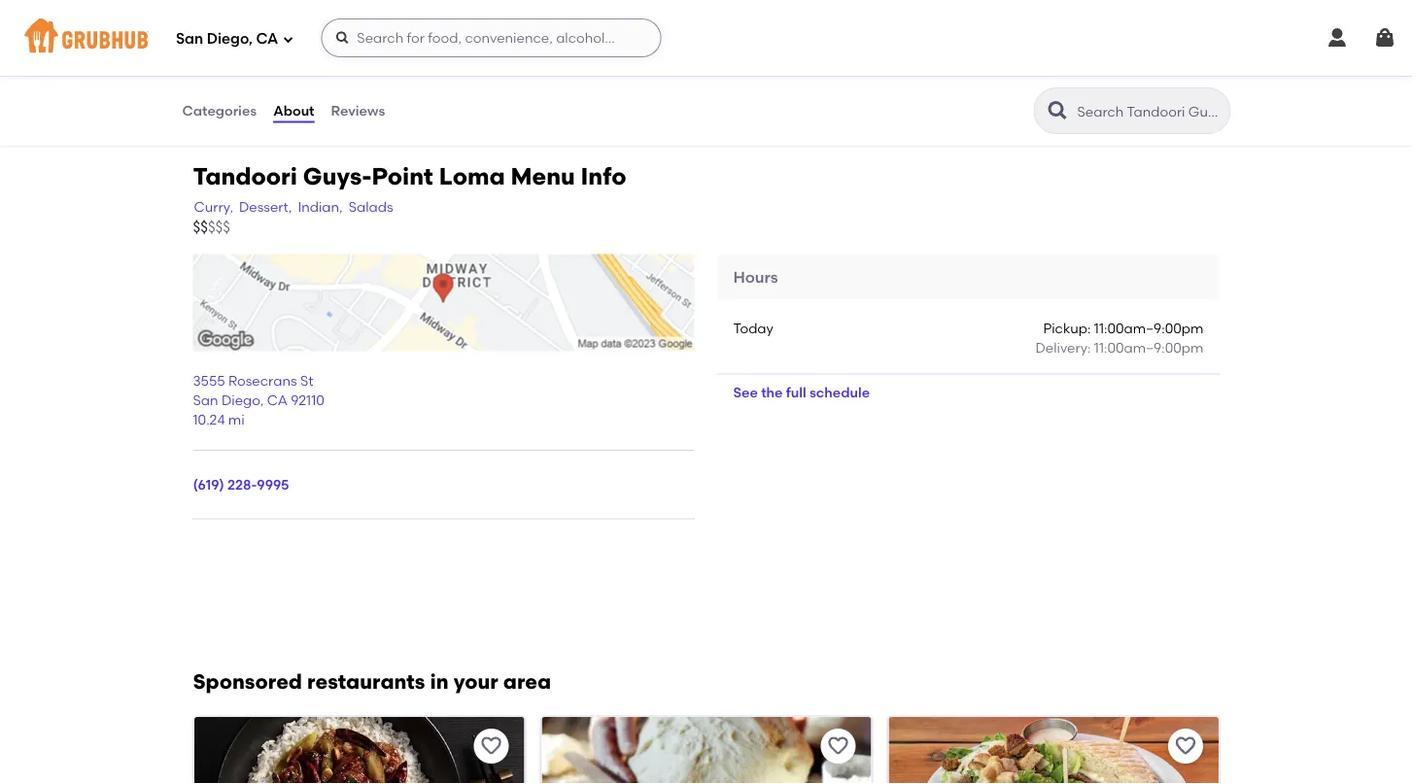 Task type: describe. For each thing, give the bounding box(es) containing it.
tandoori
[[193, 162, 297, 190]]

rosecrans
[[228, 372, 297, 389]]

loma
[[439, 162, 505, 190]]

today
[[733, 320, 774, 337]]

,
[[260, 392, 264, 409]]

restaurants
[[307, 669, 425, 694]]

save this restaurant button for p.f. chang's logo
[[473, 728, 508, 763]]

main navigation navigation
[[0, 0, 1412, 76]]

228-
[[227, 477, 257, 493]]

your
[[454, 669, 498, 694]]

thyme for lunch cafe & grill logo image
[[888, 717, 1218, 783]]

tandoori guys-point loma menu info
[[193, 162, 626, 190]]

dot & dough logo image
[[541, 717, 871, 783]]

$$$$$
[[193, 219, 230, 236]]

(619)
[[193, 477, 224, 493]]

save this restaurant image
[[1174, 734, 1197, 758]]

search icon image
[[1046, 99, 1070, 122]]

mi
[[228, 412, 245, 428]]

dessert, button
[[238, 196, 293, 217]]

save this restaurant image for p.f. chang's logo
[[479, 734, 502, 758]]

indian, button
[[297, 196, 344, 217]]

1 svg image from the left
[[1326, 26, 1349, 50]]

reviews
[[331, 102, 385, 119]]

delivery:
[[1036, 340, 1091, 356]]

full
[[786, 384, 806, 400]]

2 svg image from the left
[[1373, 26, 1397, 50]]

Search for food, convenience, alcohol... search field
[[321, 18, 661, 57]]

curry, dessert, indian, salads
[[194, 198, 393, 215]]

curry,
[[194, 198, 233, 215]]

92110
[[291, 392, 324, 409]]

about button
[[272, 76, 315, 146]]

pickup: 11:00am–9:00pm delivery: 11:00am–9:00pm
[[1036, 320, 1204, 356]]

area
[[503, 669, 551, 694]]

Search Tandoori Guys-Point Loma search field
[[1075, 102, 1224, 121]]

see the full schedule button
[[718, 375, 885, 410]]

san inside main navigation navigation
[[176, 30, 203, 48]]

in
[[430, 669, 449, 694]]

(619) 228-9995
[[193, 477, 289, 493]]

dessert,
[[239, 198, 292, 215]]

about
[[273, 102, 314, 119]]

san inside 3555 rosecrans st san diego , ca 92110 10.24 mi
[[193, 392, 218, 409]]



Task type: locate. For each thing, give the bounding box(es) containing it.
categories button
[[181, 76, 258, 146]]

menu
[[511, 162, 575, 190]]

9995
[[257, 477, 289, 493]]

san left diego,
[[176, 30, 203, 48]]

11:00am–9:00pm
[[1094, 320, 1204, 337], [1094, 340, 1204, 356]]

the
[[761, 384, 783, 400]]

2 save this restaurant image from the left
[[826, 734, 850, 758]]

salads
[[349, 198, 393, 215]]

diego,
[[207, 30, 253, 48]]

svg image
[[335, 30, 350, 46], [282, 34, 294, 45]]

svg image
[[1326, 26, 1349, 50], [1373, 26, 1397, 50]]

san up the 10.24
[[193, 392, 218, 409]]

$$
[[193, 219, 208, 236]]

ca right , on the left of page
[[267, 392, 287, 409]]

11:00am–9:00pm right pickup: on the right top of page
[[1094, 320, 1204, 337]]

ca inside 3555 rosecrans st san diego , ca 92110 10.24 mi
[[267, 392, 287, 409]]

indian,
[[298, 198, 343, 215]]

2 11:00am–9:00pm from the top
[[1094, 340, 1204, 356]]

0 horizontal spatial save this restaurant image
[[479, 734, 502, 758]]

info
[[581, 162, 626, 190]]

pickup:
[[1043, 320, 1091, 337]]

save this restaurant button for thyme for lunch cafe & grill logo
[[1168, 728, 1203, 763]]

1 vertical spatial 11:00am–9:00pm
[[1094, 340, 1204, 356]]

hours
[[733, 267, 778, 286]]

2 horizontal spatial save this restaurant button
[[1168, 728, 1203, 763]]

0 horizontal spatial save this restaurant button
[[473, 728, 508, 763]]

san diego, ca
[[176, 30, 278, 48]]

1 vertical spatial ca
[[267, 392, 287, 409]]

see
[[733, 384, 758, 400]]

categories
[[182, 102, 257, 119]]

ca inside main navigation navigation
[[256, 30, 278, 48]]

0 vertical spatial 11:00am–9:00pm
[[1094, 320, 1204, 337]]

save this restaurant button
[[473, 728, 508, 763], [820, 728, 855, 763], [1168, 728, 1203, 763]]

diego
[[222, 392, 260, 409]]

sponsored restaurants in your area
[[193, 669, 551, 694]]

1 horizontal spatial save this restaurant button
[[820, 728, 855, 763]]

svg image right diego,
[[282, 34, 294, 45]]

0 vertical spatial san
[[176, 30, 203, 48]]

san
[[176, 30, 203, 48], [193, 392, 218, 409]]

st
[[300, 372, 313, 389]]

1 horizontal spatial svg image
[[335, 30, 350, 46]]

guys-
[[303, 162, 372, 190]]

11:00am–9:00pm right delivery:
[[1094, 340, 1204, 356]]

ca right diego,
[[256, 30, 278, 48]]

10.24
[[193, 412, 225, 428]]

see the full schedule
[[733, 384, 870, 400]]

sponsored
[[193, 669, 302, 694]]

1 save this restaurant image from the left
[[479, 734, 502, 758]]

2 save this restaurant button from the left
[[820, 728, 855, 763]]

p.f. chang's logo image
[[194, 717, 524, 783]]

0 horizontal spatial svg image
[[282, 34, 294, 45]]

(619) 228-9995 button
[[193, 475, 289, 495]]

0 vertical spatial ca
[[256, 30, 278, 48]]

curry, button
[[193, 196, 234, 217]]

1 save this restaurant button from the left
[[473, 728, 508, 763]]

1 horizontal spatial save this restaurant image
[[826, 734, 850, 758]]

save this restaurant image
[[479, 734, 502, 758], [826, 734, 850, 758]]

3 save this restaurant button from the left
[[1168, 728, 1203, 763]]

1 horizontal spatial svg image
[[1373, 26, 1397, 50]]

3555
[[193, 372, 225, 389]]

0 horizontal spatial svg image
[[1326, 26, 1349, 50]]

save this restaurant button for dot & dough logo
[[820, 728, 855, 763]]

3555 rosecrans st san diego , ca 92110 10.24 mi
[[193, 372, 324, 428]]

1 11:00am–9:00pm from the top
[[1094, 320, 1204, 337]]

point
[[372, 162, 433, 190]]

reviews button
[[330, 76, 386, 146]]

salads button
[[348, 196, 394, 217]]

save this restaurant image for dot & dough logo
[[826, 734, 850, 758]]

svg image up 'reviews'
[[335, 30, 350, 46]]

ca
[[256, 30, 278, 48], [267, 392, 287, 409]]

schedule
[[810, 384, 870, 400]]

1 vertical spatial san
[[193, 392, 218, 409]]



Task type: vqa. For each thing, say whether or not it's contained in the screenshot.
beans, corresponding to rice,
no



